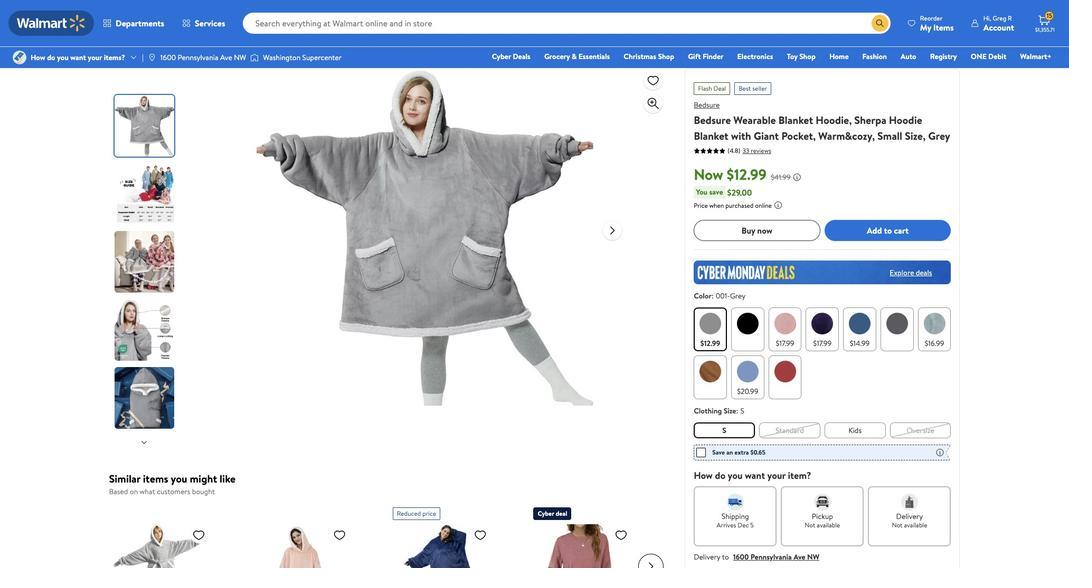 Task type: vqa. For each thing, say whether or not it's contained in the screenshot.
third Petlas
no



Task type: describe. For each thing, give the bounding box(es) containing it.
buy now
[[742, 225, 773, 237]]

1 $17.99 button from the left
[[769, 308, 802, 352]]

debit
[[989, 51, 1007, 62]]

explore deals
[[890, 268, 933, 278]]

save an extra $0.65
[[713, 448, 766, 457]]

now
[[758, 225, 773, 237]]

product group containing cyber deal
[[534, 504, 651, 569]]

standard
[[776, 426, 804, 436]]

add to favorites list, bedsure wearable blanket hoodie, long sherpa hoodie blanket with giant pocket, warm&cozy, standard, grey image
[[193, 529, 205, 542]]

add to cart
[[867, 225, 909, 237]]

now $12.99
[[694, 164, 767, 185]]

next media item image
[[607, 224, 619, 237]]

price when purchased online
[[694, 201, 772, 210]]

oversized hoodie blanket sweatshirt comfortable sherpa giant wearable blankets gift for adults men women teenagers wife girlfriend navy image
[[393, 525, 491, 569]]

5
[[751, 521, 754, 530]]

finder
[[703, 51, 724, 62]]

cyber deal
[[538, 509, 567, 518]]

1 vertical spatial nw
[[808, 553, 820, 563]]

reduced
[[397, 509, 421, 518]]

Walmart Site-Wide search field
[[243, 13, 891, 34]]

walmart+ link
[[1016, 51, 1057, 62]]

your for items?
[[88, 52, 102, 63]]

clothing size list
[[692, 421, 954, 441]]

similar
[[109, 472, 141, 487]]

$17.99 for first the $17.99 button
[[776, 339, 795, 349]]

bedsure wearable blanket hoodie, sherpa hoodie blanket with giant pocket, warm&cozy, small size, grey - image 3 of 6 image
[[114, 231, 176, 293]]

oversize
[[907, 426, 935, 436]]

2 bedsure from the top
[[694, 113, 731, 127]]

0 vertical spatial pennsylvania
[[178, 52, 218, 63]]

not for pickup
[[805, 521, 816, 530]]

how for how do you want your items?
[[31, 52, 45, 63]]

$17.99 for second the $17.99 button from left
[[814, 339, 832, 349]]

kids
[[849, 426, 862, 436]]

reviews
[[751, 146, 772, 155]]

bought
[[192, 487, 215, 498]]

price
[[423, 509, 437, 518]]

size,
[[905, 129, 926, 143]]

buy
[[742, 225, 756, 237]]

account
[[984, 21, 1015, 33]]

gift finder link
[[684, 51, 729, 62]]

walmart+
[[1021, 51, 1052, 62]]

clothing
[[694, 406, 722, 417]]

similar items you might like based on what customers bought
[[109, 472, 236, 498]]

sponsored
[[921, 36, 950, 45]]

hoodie,
[[816, 113, 852, 127]]

add
[[867, 225, 882, 237]]

gift finder
[[688, 51, 724, 62]]

0 horizontal spatial :
[[712, 291, 714, 302]]

cyber monday deals image
[[694, 261, 952, 285]]

$12.99 inside "button"
[[701, 339, 721, 349]]

shipping
[[722, 512, 749, 522]]

services button
[[173, 11, 234, 36]]

you
[[696, 187, 708, 198]]

color : 001-grey
[[694, 291, 746, 302]]

0 vertical spatial 1600
[[161, 52, 176, 63]]

giant
[[754, 129, 779, 143]]

33
[[743, 146, 750, 155]]

flash
[[698, 84, 712, 93]]

explore deals link
[[886, 263, 937, 282]]

sweatshirts
[[216, 5, 253, 16]]

greg
[[993, 13, 1007, 22]]

gift
[[688, 51, 701, 62]]

1 horizontal spatial 1600
[[734, 553, 749, 563]]

might
[[190, 472, 217, 487]]

bedsure wearable blanket hoodie, long sherpa hoodie blanket with giant pocket, warm&cozy, standard, grey image
[[111, 525, 209, 569]]

how do you want your items?
[[31, 52, 125, 63]]

items?
[[104, 52, 125, 63]]

cyber for cyber deal
[[538, 509, 554, 518]]

standard button
[[760, 423, 821, 439]]

how do you want your item?
[[694, 470, 812, 483]]

grocery
[[545, 51, 570, 62]]

pickup not available
[[805, 512, 841, 530]]

 image for washington
[[251, 52, 259, 63]]

home link
[[825, 51, 854, 62]]

$20.99
[[737, 387, 759, 397]]

dec
[[738, 521, 749, 530]]

do for how do you want your items?
[[47, 52, 55, 63]]

best
[[739, 84, 751, 93]]

you save $29.00
[[696, 187, 752, 198]]

next image image
[[140, 439, 148, 447]]

$20.99 button
[[732, 356, 765, 400]]

hi,
[[984, 13, 992, 22]]

delivery not available
[[892, 512, 928, 530]]

essentials
[[579, 51, 610, 62]]

Save an extra $0.65 checkbox
[[697, 448, 706, 458]]

reorder my items
[[921, 13, 954, 33]]

color
[[694, 291, 712, 302]]

hoodies
[[261, 5, 288, 16]]

15
[[1047, 11, 1053, 20]]

(4.8)
[[728, 146, 741, 155]]

available for delivery
[[905, 521, 928, 530]]

add to favorites list, oversized hoodie blanket sweatshirt comfortable sherpa giant wearable blankets gift for adults men women teenagers wife girlfriend navy image
[[474, 529, 487, 542]]

shop for toy shop
[[800, 51, 816, 62]]

like
[[220, 472, 236, 487]]

delivery for to
[[694, 553, 721, 563]]

add to favorites list, softan blanket hoodie, oversized sherpa fleece wearable blanket for women & men, super warm and cozy plush flannel hooded blanket, sweatshirt gift with giant pocket, one size fits all, pink image
[[333, 529, 346, 542]]

cyber deals link
[[487, 51, 536, 62]]

$14.99
[[850, 339, 870, 349]]

small
[[878, 129, 903, 143]]

search icon image
[[876, 19, 885, 27]]

 image for how
[[13, 51, 26, 64]]

fantaslook sweatshirts for women crewneck casual long sleeve shirts tunic tops image
[[534, 525, 632, 569]]

reorder
[[921, 13, 943, 22]]

bedsure wearable blanket hoodie, sherpa hoodie blanket with giant pocket, warm&cozy, small size, grey - image 5 of 6 image
[[114, 368, 176, 429]]

washington supercenter
[[263, 52, 342, 63]]

$41.99
[[771, 172, 791, 183]]

bedsure wearable blanket hoodie, sherpa hoodie blanket with giant pocket, warm&cozy, small size, grey - image 2 of 6 image
[[114, 163, 176, 225]]

fashion link
[[858, 51, 892, 62]]

hi, greg r account
[[984, 13, 1015, 33]]

one
[[971, 51, 987, 62]]

my
[[921, 21, 932, 33]]

save
[[710, 187, 723, 198]]

shop for christmas shop
[[658, 51, 675, 62]]



Task type: locate. For each thing, give the bounding box(es) containing it.
1600 right |
[[161, 52, 176, 63]]

0 horizontal spatial blanket
[[694, 129, 729, 143]]

want for items?
[[70, 52, 86, 63]]

an
[[727, 448, 733, 457]]

: left 001- at the right bottom of page
[[712, 291, 714, 302]]

2 $17.99 button from the left
[[806, 308, 839, 352]]

& for grocery
[[572, 51, 577, 62]]

1 horizontal spatial cyber
[[538, 509, 554, 518]]

on
[[130, 487, 138, 498]]

0 vertical spatial &
[[255, 5, 260, 16]]

supercenter
[[302, 52, 342, 63]]

to inside button
[[885, 225, 892, 237]]

you up "customers"
[[171, 472, 187, 487]]

shop right christmas
[[658, 51, 675, 62]]

0 horizontal spatial do
[[47, 52, 55, 63]]

bedsure down flash at the top right of the page
[[694, 100, 720, 110]]

auto
[[901, 51, 917, 62]]

how
[[31, 52, 45, 63], [694, 470, 713, 483]]

0 horizontal spatial to
[[722, 553, 729, 563]]

not inside delivery not available
[[892, 521, 903, 530]]

toy
[[787, 51, 798, 62]]

christmas shop link
[[619, 51, 679, 62]]

$12.99 down color at bottom right
[[701, 339, 721, 349]]

want left items?
[[70, 52, 86, 63]]

s inside button
[[723, 426, 727, 436]]

seller
[[753, 84, 768, 93]]

one debit link
[[967, 51, 1012, 62]]

1 horizontal spatial you
[[171, 472, 187, 487]]

intent image for delivery image
[[902, 494, 919, 511]]

1 vertical spatial &
[[572, 51, 577, 62]]

1 horizontal spatial how
[[694, 470, 713, 483]]

0 vertical spatial want
[[70, 52, 86, 63]]

0 vertical spatial nw
[[234, 52, 246, 63]]

0 horizontal spatial s
[[723, 426, 727, 436]]

nw down pickup not available
[[808, 553, 820, 563]]

& inside grocery & essentials link
[[572, 51, 577, 62]]

1 vertical spatial s
[[723, 426, 727, 436]]

r
[[1008, 13, 1013, 22]]

0 horizontal spatial nw
[[234, 52, 246, 63]]

$12.99
[[727, 164, 767, 185], [701, 339, 721, 349]]

1 horizontal spatial blanket
[[779, 113, 814, 127]]

1 horizontal spatial do
[[715, 470, 726, 483]]

available inside pickup not available
[[817, 521, 841, 530]]

do
[[47, 52, 55, 63], [715, 470, 726, 483]]

purchased
[[726, 201, 754, 210]]

now
[[694, 164, 724, 185]]

to left 'cart'
[[885, 225, 892, 237]]

2 horizontal spatial you
[[728, 470, 743, 483]]

1 product group from the left
[[393, 504, 511, 569]]

how down walmart image
[[31, 52, 45, 63]]

001-
[[716, 291, 730, 302]]

: down $20.99
[[737, 406, 739, 417]]

0 horizontal spatial not
[[805, 521, 816, 530]]

wearable
[[734, 113, 776, 127]]

$29.00
[[728, 187, 752, 198]]

not down intent image for pickup
[[805, 521, 816, 530]]

learn more about strikethrough prices image
[[793, 173, 802, 182]]

services
[[195, 17, 225, 29]]

0 vertical spatial your
[[88, 52, 102, 63]]

1 bedsure from the top
[[694, 100, 720, 110]]

do down save
[[715, 470, 726, 483]]

1 horizontal spatial your
[[768, 470, 786, 483]]

 image down walmart image
[[13, 51, 26, 64]]

blanket up (4.8)
[[694, 129, 729, 143]]

you down 'save an extra $0.65' element
[[728, 470, 743, 483]]

delivery inside delivery not available
[[897, 512, 924, 522]]

available down intent image for pickup
[[817, 521, 841, 530]]

0 horizontal spatial your
[[88, 52, 102, 63]]

2 shop from the left
[[800, 51, 816, 62]]

you inside similar items you might like based on what customers bought
[[171, 472, 187, 487]]

home
[[830, 51, 849, 62]]

1 vertical spatial do
[[715, 470, 726, 483]]

1 horizontal spatial shop
[[800, 51, 816, 62]]

0 horizontal spatial product group
[[393, 504, 511, 569]]

delivery down arrives
[[694, 553, 721, 563]]

available down intent image for delivery
[[905, 521, 928, 530]]

0 vertical spatial $12.99
[[727, 164, 767, 185]]

blanket up pocket,
[[779, 113, 814, 127]]

1 shop from the left
[[658, 51, 675, 62]]

you down walmart image
[[57, 52, 69, 63]]

want for item?
[[745, 470, 765, 483]]

0 horizontal spatial  image
[[13, 51, 26, 64]]

1 horizontal spatial ave
[[794, 553, 806, 563]]

grey right size,
[[929, 129, 951, 143]]

size
[[724, 406, 737, 417]]

0 horizontal spatial $17.99
[[776, 339, 795, 349]]

delivery for not
[[897, 512, 924, 522]]

1 vertical spatial to
[[722, 553, 729, 563]]

0 horizontal spatial $17.99 button
[[769, 308, 802, 352]]

1 horizontal spatial  image
[[148, 53, 156, 62]]

1 vertical spatial how
[[694, 470, 713, 483]]

cyber left deals
[[492, 51, 511, 62]]

available for pickup
[[817, 521, 841, 530]]

deal
[[714, 84, 726, 93]]

& left the hoodies
[[255, 5, 260, 16]]

your left items?
[[88, 52, 102, 63]]

1 vertical spatial grey
[[730, 291, 746, 302]]

zoom image modal image
[[647, 97, 660, 110]]

0 vertical spatial do
[[47, 52, 55, 63]]

1600 pennsylvania ave nw button
[[734, 553, 820, 563]]

2 product group from the left
[[534, 504, 651, 569]]

your left item?
[[768, 470, 786, 483]]

to for add
[[885, 225, 892, 237]]

1 vertical spatial bedsure
[[694, 113, 731, 127]]

0 horizontal spatial ave
[[220, 52, 232, 63]]

0 horizontal spatial grey
[[730, 291, 746, 302]]

to down arrives
[[722, 553, 729, 563]]

grocery & essentials
[[545, 51, 610, 62]]

intent image for pickup image
[[814, 494, 831, 511]]

pennsylvania down "5"
[[751, 553, 792, 563]]

1 horizontal spatial $17.99
[[814, 339, 832, 349]]

0 horizontal spatial $12.99
[[701, 339, 721, 349]]

bedsure link
[[694, 100, 720, 110]]

ave down pickup not available
[[794, 553, 806, 563]]

clothing size : s
[[694, 406, 745, 417]]

0 horizontal spatial you
[[57, 52, 69, 63]]

items
[[934, 21, 954, 33]]

0 vertical spatial blanket
[[779, 113, 814, 127]]

items
[[143, 472, 168, 487]]

&
[[255, 5, 260, 16], [572, 51, 577, 62]]

0 horizontal spatial 1600
[[161, 52, 176, 63]]

0 vertical spatial bedsure
[[694, 100, 720, 110]]

2 $17.99 from the left
[[814, 339, 832, 349]]

1 horizontal spatial $12.99
[[727, 164, 767, 185]]

 image for 1600
[[148, 53, 156, 62]]

 image left washington
[[251, 52, 259, 63]]

grey right color at bottom right
[[730, 291, 746, 302]]

not for delivery
[[892, 521, 903, 530]]

you for similar items you might like based on what customers bought
[[171, 472, 187, 487]]

1 vertical spatial blanket
[[694, 129, 729, 143]]

1 horizontal spatial to
[[885, 225, 892, 237]]

& for sweatshirts
[[255, 5, 260, 16]]

1 horizontal spatial grey
[[929, 129, 951, 143]]

s button
[[694, 423, 755, 439]]

0 horizontal spatial delivery
[[694, 553, 721, 563]]

1 horizontal spatial want
[[745, 470, 765, 483]]

$16.99
[[925, 339, 945, 349]]

sweatshirts & hoodies link
[[216, 5, 288, 16]]

do for how do you want your item?
[[715, 470, 726, 483]]

product group containing reduced price
[[393, 504, 511, 569]]

$1,355.71
[[1036, 26, 1055, 33]]

$12.99 button
[[694, 308, 727, 352]]

Search search field
[[243, 13, 891, 34]]

cyber left deal
[[538, 509, 554, 518]]

0 horizontal spatial how
[[31, 52, 45, 63]]

1 $17.99 from the left
[[776, 339, 795, 349]]

pennsylvania down services dropdown button
[[178, 52, 218, 63]]

cyber for cyber deals
[[492, 51, 511, 62]]

when
[[710, 201, 724, 210]]

color list
[[692, 306, 954, 402]]

1 available from the left
[[817, 521, 841, 530]]

 image right |
[[148, 53, 156, 62]]

sweatshirts & hoodies
[[216, 5, 288, 16]]

0 horizontal spatial want
[[70, 52, 86, 63]]

bedsure down bedsure link in the right of the page
[[694, 113, 731, 127]]

add to favorites list, bedsure wearable blanket hoodie, sherpa hoodie blanket with giant pocket, warm&cozy, small size, grey image
[[647, 74, 660, 87]]

not down intent image for delivery
[[892, 521, 903, 530]]

nw left washington
[[234, 52, 246, 63]]

ave down services
[[220, 52, 232, 63]]

registry link
[[926, 51, 962, 62]]

one debit
[[971, 51, 1007, 62]]

1 vertical spatial $12.99
[[701, 339, 721, 349]]

0 vertical spatial ave
[[220, 52, 232, 63]]

want
[[70, 52, 86, 63], [745, 470, 765, 483]]

available inside delivery not available
[[905, 521, 928, 530]]

you for how do you want your items?
[[57, 52, 69, 63]]

save an extra $0.65 element
[[697, 448, 766, 459]]

0 vertical spatial :
[[712, 291, 714, 302]]

softan blanket hoodie, oversized sherpa fleece wearable blanket for women & men, super warm and cozy plush flannel hooded blanket, sweatshirt gift with giant pocket, one size fits all, pink image
[[252, 525, 350, 569]]

bedsure wearable blanket hoodie, sherpa hoodie blanket with giant pocket, warm&cozy, small size, grey image
[[257, 69, 595, 407]]

how down save an extra $0.65 option
[[694, 470, 713, 483]]

bedsure wearable blanket hoodie, sherpa hoodie blanket with giant pocket, warm&cozy, small size, grey - image 1 of 6 image
[[114, 95, 176, 157]]

delivery down intent image for delivery
[[897, 512, 924, 522]]

deals
[[916, 268, 933, 278]]

what
[[140, 487, 155, 498]]

arrives
[[717, 521, 737, 530]]

not inside pickup not available
[[805, 521, 816, 530]]

electronics link
[[733, 51, 778, 62]]

1 horizontal spatial pennsylvania
[[751, 553, 792, 563]]

christmas shop
[[624, 51, 675, 62]]

based
[[109, 487, 128, 498]]

1 horizontal spatial not
[[892, 521, 903, 530]]

$12.99 up $29.00
[[727, 164, 767, 185]]

0 vertical spatial s
[[741, 406, 745, 417]]

hoodie
[[889, 113, 923, 127]]

0 horizontal spatial cyber
[[492, 51, 511, 62]]

departments
[[116, 17, 164, 29]]

& right grocery
[[572, 51, 577, 62]]

s right 'size'
[[741, 406, 745, 417]]

ad disclaimer and feedback for skylinedisplayad image
[[952, 36, 961, 44]]

delivery
[[897, 512, 924, 522], [694, 553, 721, 563]]

1 vertical spatial ave
[[794, 553, 806, 563]]

cyber inside product group
[[538, 509, 554, 518]]

1 horizontal spatial &
[[572, 51, 577, 62]]

bedsure bedsure wearable blanket hoodie, sherpa hoodie blanket with giant pocket, warm&cozy, small size, grey
[[694, 100, 951, 143]]

1 horizontal spatial :
[[737, 406, 739, 417]]

0 horizontal spatial available
[[817, 521, 841, 530]]

ave
[[220, 52, 232, 63], [794, 553, 806, 563]]

2 not from the left
[[892, 521, 903, 530]]

cyber inside cyber deals link
[[492, 51, 511, 62]]

0 vertical spatial grey
[[929, 129, 951, 143]]

1 vertical spatial want
[[745, 470, 765, 483]]

0 horizontal spatial &
[[255, 5, 260, 16]]

0 horizontal spatial pennsylvania
[[178, 52, 218, 63]]

how for how do you want your item?
[[694, 470, 713, 483]]

33 reviews link
[[741, 146, 772, 155]]

intent image for shipping image
[[727, 494, 744, 511]]

not
[[805, 521, 816, 530], [892, 521, 903, 530]]

fashion
[[863, 51, 887, 62]]

0 vertical spatial to
[[885, 225, 892, 237]]

1 not from the left
[[805, 521, 816, 530]]

1 vertical spatial pennsylvania
[[751, 553, 792, 563]]

save
[[713, 448, 725, 457]]

1 vertical spatial :
[[737, 406, 739, 417]]

electronics
[[738, 51, 774, 62]]

grey inside bedsure bedsure wearable blanket hoodie, sherpa hoodie blanket with giant pocket, warm&cozy, small size, grey
[[929, 129, 951, 143]]

washington
[[263, 52, 301, 63]]

1 horizontal spatial s
[[741, 406, 745, 417]]

0 vertical spatial delivery
[[897, 512, 924, 522]]

2 horizontal spatial  image
[[251, 52, 259, 63]]

buy now button
[[694, 220, 821, 241]]

|
[[142, 52, 144, 63]]

departments button
[[94, 11, 173, 36]]

with
[[731, 129, 752, 143]]

toy shop link
[[783, 51, 821, 62]]

want down $0.65
[[745, 470, 765, 483]]

0 vertical spatial how
[[31, 52, 45, 63]]

bedsure wearable blanket hoodie, sherpa hoodie blanket with giant pocket, warm&cozy, small size, grey - image 4 of 6 image
[[114, 300, 176, 361]]

walmart image
[[17, 15, 86, 32]]

item?
[[788, 470, 812, 483]]

shop right the toy at the right top of the page
[[800, 51, 816, 62]]

you for how do you want your item?
[[728, 470, 743, 483]]

next slide for similar items you might like list image
[[639, 554, 664, 569]]

s down clothing size : s
[[723, 426, 727, 436]]

online
[[756, 201, 772, 210]]

1 vertical spatial your
[[768, 470, 786, 483]]

kids button
[[825, 423, 886, 439]]

christmas
[[624, 51, 657, 62]]

add to favorites list, fantaslook sweatshirts for women crewneck casual long sleeve shirts tunic tops image
[[615, 529, 628, 542]]

best seller
[[739, 84, 768, 93]]

2 available from the left
[[905, 521, 928, 530]]

to for delivery
[[722, 553, 729, 563]]

deals
[[513, 51, 531, 62]]

1 horizontal spatial nw
[[808, 553, 820, 563]]

1 vertical spatial cyber
[[538, 509, 554, 518]]

0 vertical spatial cyber
[[492, 51, 511, 62]]

grocery & essentials link
[[540, 51, 615, 62]]

do down walmart image
[[47, 52, 55, 63]]

product group
[[393, 504, 511, 569], [534, 504, 651, 569]]

1 horizontal spatial available
[[905, 521, 928, 530]]

oversize button
[[890, 423, 952, 439]]

price
[[694, 201, 708, 210]]

legal information image
[[774, 201, 783, 210]]

toy shop
[[787, 51, 816, 62]]

your for item?
[[768, 470, 786, 483]]

1 horizontal spatial product group
[[534, 504, 651, 569]]

1 horizontal spatial delivery
[[897, 512, 924, 522]]

0 horizontal spatial shop
[[658, 51, 675, 62]]

warm&cozy,
[[819, 129, 875, 143]]

add to cart button
[[825, 220, 952, 241]]

 image
[[13, 51, 26, 64], [251, 52, 259, 63], [148, 53, 156, 62]]

more information on savings image
[[936, 449, 945, 457]]

1600 down dec
[[734, 553, 749, 563]]

1 vertical spatial delivery
[[694, 553, 721, 563]]

$17.99
[[776, 339, 795, 349], [814, 339, 832, 349]]

1 horizontal spatial $17.99 button
[[806, 308, 839, 352]]

1 vertical spatial 1600
[[734, 553, 749, 563]]



